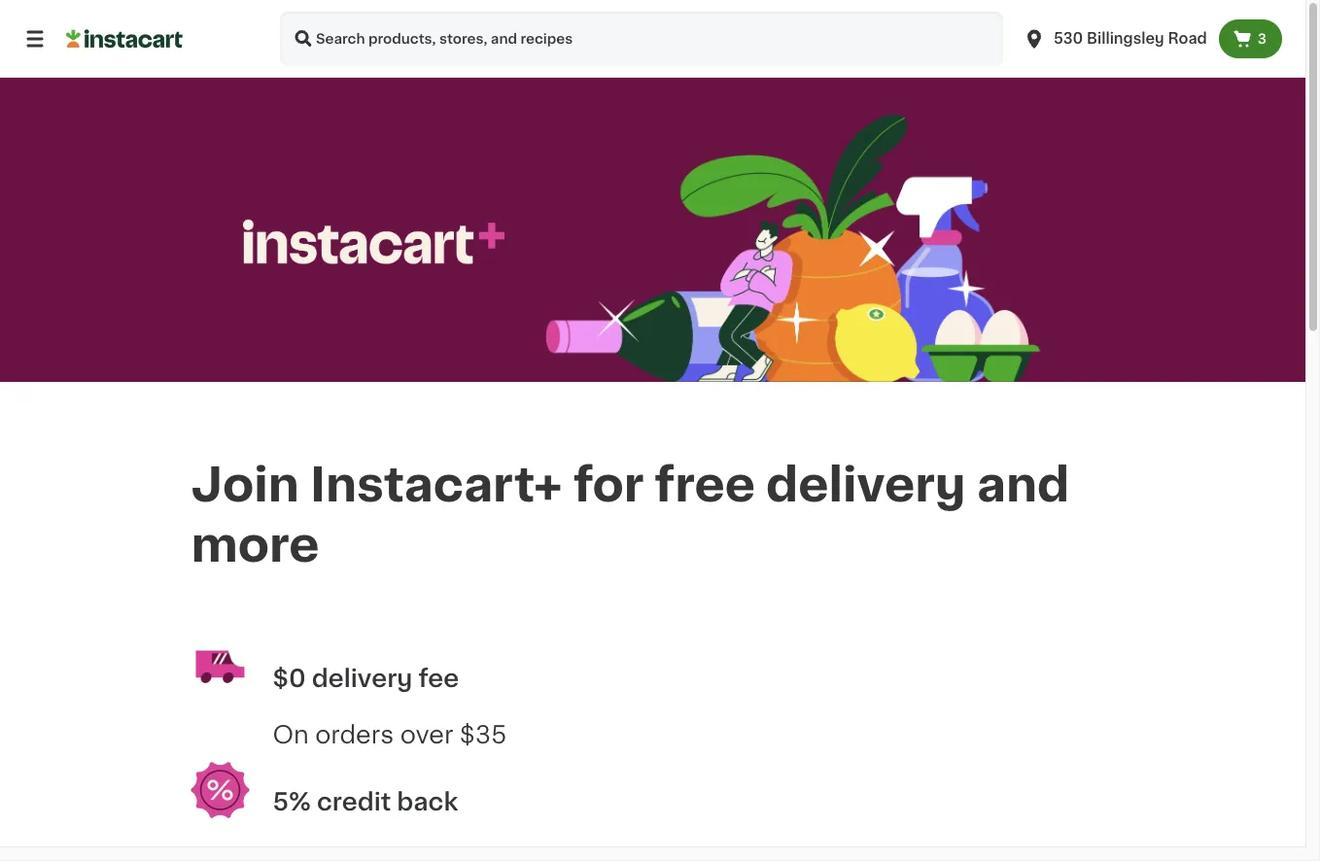 Task type: describe. For each thing, give the bounding box(es) containing it.
more
[[191, 523, 319, 569]]

$0 delivery fee
[[273, 667, 459, 691]]

delivery inside join instacart+ for free delivery and more
[[766, 462, 966, 508]]

on orders over $35
[[273, 723, 507, 747]]

1 530 billingsley road button from the left
[[1011, 12, 1219, 66]]

orders
[[315, 723, 394, 747]]

over
[[400, 723, 454, 747]]

join instacart+ for free delivery and more
[[191, 462, 1081, 569]]

billingsley
[[1087, 32, 1165, 46]]

join
[[191, 462, 299, 508]]

530
[[1054, 32, 1084, 46]]

and
[[977, 462, 1070, 508]]

0 horizontal spatial delivery
[[312, 667, 413, 691]]



Task type: vqa. For each thing, say whether or not it's contained in the screenshot.
fee
yes



Task type: locate. For each thing, give the bounding box(es) containing it.
530 billingsley road button
[[1011, 12, 1219, 66], [1023, 12, 1208, 66]]

3
[[1258, 32, 1267, 46]]

530 billingsley road
[[1054, 32, 1208, 46]]

$35
[[460, 723, 507, 747]]

5% credit back
[[273, 790, 458, 814]]

0 vertical spatial delivery
[[766, 462, 966, 508]]

Search field
[[280, 12, 1004, 66]]

delivery
[[766, 462, 966, 508], [312, 667, 413, 691]]

fee
[[419, 667, 459, 691]]

1 vertical spatial delivery
[[312, 667, 413, 691]]

credit
[[317, 790, 391, 814]]

instacart+
[[310, 462, 563, 508]]

instacart logo image
[[66, 27, 183, 51]]

None search field
[[280, 12, 1004, 66]]

1 horizontal spatial delivery
[[766, 462, 966, 508]]

3 button
[[1219, 19, 1283, 58]]

road
[[1168, 32, 1208, 46]]

2 530 billingsley road button from the left
[[1023, 12, 1208, 66]]

back
[[397, 790, 458, 814]]

on
[[273, 723, 309, 747]]

5%
[[273, 790, 311, 814]]

$0
[[273, 667, 306, 691]]

free
[[655, 462, 755, 508]]

instacart plus image
[[243, 219, 505, 264]]

for
[[574, 462, 644, 508]]



